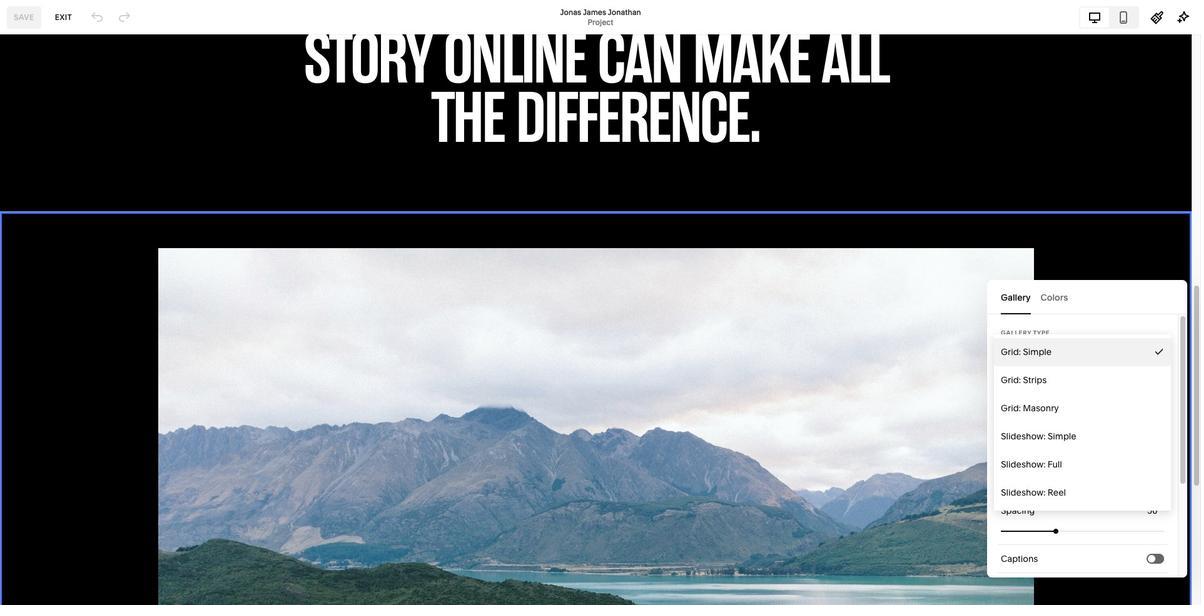 Task type: describe. For each thing, give the bounding box(es) containing it.
grid grid
[[0, 84, 248, 596]]

website button
[[0, 14, 72, 41]]

jonas
[[560, 7, 581, 17]]

project
[[588, 17, 613, 27]]

chevron small up dark icon image
[[1154, 347, 1164, 357]]

jonas james jonathan project
[[560, 7, 641, 27]]

Spacing text field
[[1148, 504, 1161, 518]]

jonathan
[[608, 7, 641, 17]]

grid: simple for grid: simple option
[[1001, 347, 1052, 358]]

exit button
[[48, 6, 79, 28]]

simple for 'grid: simple' popup button
[[1023, 347, 1052, 358]]

spacing
[[1001, 506, 1035, 517]]

full bleed button
[[999, 394, 1055, 414]]

grid: inside option
[[1001, 347, 1021, 358]]

colors
[[1041, 292, 1068, 303]]

slideshow: for slideshow: reel
[[1001, 487, 1046, 499]]

grid: simple option
[[994, 338, 1171, 367]]

layout
[[1001, 433, 1028, 440]]

save
[[14, 12, 34, 22]]

simple for grid: simple option
[[1023, 347, 1052, 358]]

reel
[[1048, 487, 1066, 499]]

gallery type
[[1001, 330, 1050, 337]]

gallery for gallery type
[[1001, 330, 1032, 337]]



Task type: vqa. For each thing, say whether or not it's contained in the screenshot.
topmost tab list
yes



Task type: locate. For each thing, give the bounding box(es) containing it.
tab list
[[1081, 7, 1138, 27], [1001, 280, 1174, 315]]

0 vertical spatial gallery
[[1001, 292, 1031, 303]]

2 slideshow: from the top
[[1001, 459, 1046, 471]]

Captions checkbox
[[1148, 555, 1156, 563]]

1 vertical spatial slideshow:
[[1001, 459, 1046, 471]]

grid: strips
[[1001, 375, 1047, 386]]

1 slideshow: from the top
[[1001, 431, 1046, 442]]

exit
[[55, 12, 72, 22]]

2 gallery from the top
[[1001, 330, 1032, 337]]

1 vertical spatial gallery
[[1001, 330, 1032, 337]]

slideshow: for slideshow: simple
[[1001, 431, 1046, 442]]

slideshow: down grid: masonry
[[1001, 431, 1046, 442]]

full down width
[[1006, 399, 1021, 410]]

full up reel
[[1048, 459, 1062, 471]]

full bleed
[[1006, 399, 1047, 410]]

type
[[1033, 330, 1050, 337]]

0 vertical spatial tab list
[[1081, 7, 1138, 27]]

grid: simple image
[[1154, 347, 1164, 357]]

1 horizontal spatial full
[[1048, 459, 1062, 471]]

simple inside grid: simple option
[[1023, 347, 1052, 358]]

full inside button
[[1006, 399, 1021, 410]]

slideshow: for slideshow: full
[[1001, 459, 1046, 471]]

width
[[1001, 382, 1023, 389]]

gallery left type
[[1001, 330, 1032, 337]]

1 gallery from the top
[[1001, 292, 1031, 303]]

slideshow: up columns
[[1001, 459, 1046, 471]]

grid: simple button
[[994, 338, 1171, 367]]

full
[[1006, 399, 1021, 410], [1048, 459, 1062, 471]]

slideshow: up spacing
[[1001, 487, 1046, 499]]

grid: simple inside option
[[1001, 347, 1052, 358]]

tab list containing gallery
[[1001, 280, 1174, 315]]

Spacing range field
[[1001, 518, 1164, 545]]

gallery inside tab list
[[1001, 292, 1031, 303]]

list box containing grid: simple
[[994, 338, 1171, 507]]

slideshow: reel
[[1001, 487, 1066, 499]]

slideshow: simple
[[1001, 431, 1077, 442]]

1 vertical spatial tab list
[[1001, 280, 1174, 315]]

strips
[[1023, 375, 1047, 386]]

simple inside 'grid: simple' popup button
[[1023, 347, 1052, 358]]

bleed
[[1023, 399, 1047, 410]]

1 vertical spatial full
[[1048, 459, 1062, 471]]

masonry
[[1023, 403, 1059, 414]]

grid: simple inside popup button
[[1001, 347, 1052, 358]]

save button
[[7, 6, 41, 28]]

gallery up gallery type
[[1001, 292, 1031, 303]]

gallery button
[[1001, 280, 1031, 315]]

slideshow:
[[1001, 431, 1046, 442], [1001, 459, 1046, 471], [1001, 487, 1046, 499]]

0 horizontal spatial full
[[1006, 399, 1021, 410]]

captions
[[1001, 554, 1038, 565]]

simple
[[1023, 347, 1052, 358], [1023, 347, 1052, 358], [1048, 431, 1077, 442]]

3 slideshow: from the top
[[1001, 487, 1046, 499]]

0 vertical spatial slideshow:
[[1001, 431, 1046, 442]]

list box
[[994, 338, 1171, 507]]

columns
[[1001, 478, 1038, 489]]

gallery
[[1001, 292, 1031, 303], [1001, 330, 1032, 337]]

website
[[24, 23, 58, 32]]

colors button
[[1041, 280, 1068, 315]]

grid: simple for 'grid: simple' popup button
[[1001, 347, 1052, 358]]

james
[[583, 7, 606, 17]]

grid: inside popup button
[[1001, 347, 1021, 358]]

grid: simple
[[1001, 347, 1052, 358], [1001, 347, 1052, 358]]

0 vertical spatial full
[[1006, 399, 1021, 410]]

grid:
[[1001, 347, 1021, 358], [1001, 347, 1021, 358], [1001, 375, 1021, 386], [1001, 403, 1021, 414]]

grid: masonry
[[1001, 403, 1059, 414]]

gallery for gallery
[[1001, 292, 1031, 303]]

slideshow: full
[[1001, 459, 1062, 471]]

2 vertical spatial slideshow:
[[1001, 487, 1046, 499]]



